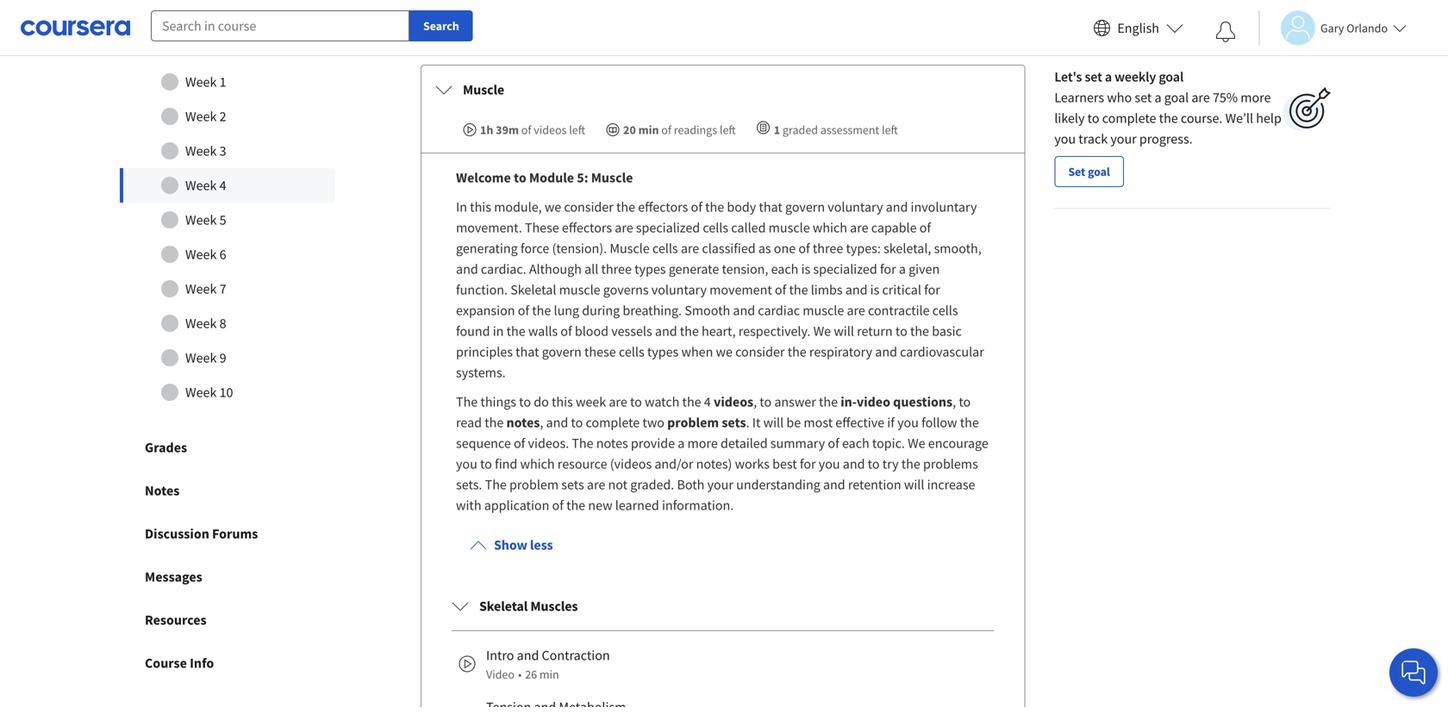 Task type: locate. For each thing, give the bounding box(es) containing it.
notes down notes , and to complete two problem sets
[[596, 435, 628, 452]]

1 horizontal spatial we
[[908, 435, 926, 452]]

10 week from the top
[[185, 384, 217, 401]]

application
[[484, 497, 549, 514]]

are inside . it will be most effective if you follow the sequence of videos. the notes provide a more detailed summary of each topic. we encourage you to find which resource (videos and/or notes) works best for you and to try the problems sets. the problem sets are not graded. both your understanding and retention will increase with application of the new learned information.
[[587, 476, 606, 493]]

show notifications image
[[1216, 22, 1236, 42]]

encourage
[[928, 435, 989, 452]]

are up new
[[587, 476, 606, 493]]

complete down who
[[1103, 110, 1157, 127]]

a inside "learners who set a goal are 75% more likely to complete the course. we'll help you track your progress."
[[1155, 89, 1162, 106]]

the right watch
[[682, 393, 701, 410]]

cells up classified
[[703, 219, 729, 236]]

1 horizontal spatial your
[[1111, 130, 1137, 148]]

complete down 'week'
[[586, 414, 640, 431]]

Search in course text field
[[151, 10, 410, 41]]

0 horizontal spatial three
[[601, 260, 632, 278]]

specialized up generate
[[636, 219, 700, 236]]

week for week 10
[[185, 384, 217, 401]]

week for week 2
[[185, 108, 217, 125]]

left right readings
[[720, 122, 736, 138]]

each down effective
[[842, 435, 870, 452]]

left for 1h 39m of videos left
[[569, 122, 585, 138]]

the up walls
[[532, 302, 551, 319]]

your inside "learners who set a goal are 75% more likely to complete the course. we'll help you track your progress."
[[1111, 130, 1137, 148]]

we right topic. on the right bottom of the page
[[908, 435, 926, 452]]

more up help
[[1241, 89, 1271, 106]]

effectors
[[638, 198, 688, 216], [562, 219, 612, 236]]

1 vertical spatial govern
[[542, 343, 582, 360]]

resources
[[145, 611, 207, 629]]

we
[[545, 198, 561, 216], [716, 343, 733, 360]]

1 vertical spatial problem
[[510, 476, 559, 493]]

muscle right 5:
[[591, 169, 633, 186]]

0 horizontal spatial this
[[470, 198, 491, 216]]

body
[[727, 198, 756, 216]]

goal inside button
[[1088, 164, 1110, 179]]

return
[[857, 323, 893, 340]]

1 horizontal spatial we
[[716, 343, 733, 360]]

gary orlando button
[[1259, 11, 1407, 45]]

1 horizontal spatial each
[[842, 435, 870, 452]]

in
[[493, 323, 504, 340]]

welcome to module 5: muscle
[[456, 169, 633, 186]]

2 horizontal spatial will
[[904, 476, 925, 493]]

learners
[[1055, 89, 1105, 106]]

that down walls
[[516, 343, 539, 360]]

week 8
[[185, 315, 226, 332]]

retention
[[848, 476, 902, 493]]

0 horizontal spatial notes
[[507, 414, 540, 431]]

sets inside . it will be most effective if you follow the sequence of videos. the notes provide a more detailed summary of each topic. we encourage you to find which resource (videos and/or notes) works best for you and to try the problems sets. the problem sets are not graded. both your understanding and retention will increase with application of the new learned information.
[[562, 476, 584, 493]]

types:
[[846, 240, 881, 257]]

1 left graded
[[774, 122, 780, 138]]

1 vertical spatial effectors
[[562, 219, 612, 236]]

0 vertical spatial problem
[[667, 414, 719, 431]]

to up track
[[1088, 110, 1100, 127]]

search
[[423, 18, 459, 34]]

1 vertical spatial muscle
[[559, 281, 601, 298]]

respiratory
[[810, 343, 873, 360]]

sets
[[722, 414, 746, 431], [562, 476, 584, 493]]

basic
[[932, 323, 962, 340]]

2 vertical spatial for
[[800, 455, 816, 473]]

for
[[880, 260, 896, 278], [924, 281, 941, 298], [800, 455, 816, 473]]

0 vertical spatial we
[[545, 198, 561, 216]]

muscle up governs
[[610, 240, 650, 257]]

three left types:
[[813, 240, 843, 257]]

is
[[801, 260, 811, 278], [871, 281, 880, 298]]

we
[[814, 323, 831, 340], [908, 435, 926, 452]]

0 horizontal spatial specialized
[[636, 219, 700, 236]]

week down week 3
[[185, 177, 217, 194]]

the inside "learners who set a goal are 75% more likely to complete the course. we'll help you track your progress."
[[1159, 110, 1178, 127]]

0 vertical spatial the
[[456, 393, 478, 410]]

1 vertical spatial the
[[572, 435, 594, 452]]

1 horizontal spatial more
[[1241, 89, 1271, 106]]

1 left from the left
[[569, 122, 585, 138]]

in this module, we consider the effectors of the body that govern voluntary and involuntary movement. these effectors are specialized cells called muscle which are capable of generating force (tension). muscle cells are classified as one of three types: skeletal, smooth, and cardiac. although all three types generate tension, each is specialized for a given function. skeletal muscle governs voluntary movement of the limbs and is critical for expansion of the lung during breathing. smooth and cardiac muscle are contractile cells found in the walls of blood vessels and the heart, respectively. we will return to the basic principles that govern these cells types when we consider the respiratory and cardiovascular systems.
[[456, 198, 984, 381]]

graded
[[783, 122, 818, 138]]

track
[[1079, 130, 1108, 148]]

0 vertical spatial sets
[[722, 414, 746, 431]]

0 vertical spatial muscle
[[463, 81, 504, 98]]

of right application
[[552, 497, 564, 514]]

of
[[521, 122, 531, 138], [662, 122, 672, 138], [691, 198, 703, 216], [920, 219, 931, 236], [799, 240, 810, 257], [775, 281, 787, 298], [518, 302, 529, 319], [561, 323, 572, 340], [514, 435, 525, 452], [828, 435, 840, 452], [552, 497, 564, 514]]

cells up generate
[[653, 240, 678, 257]]

and down breathing. on the left
[[655, 323, 677, 340]]

8 week from the top
[[185, 315, 217, 332]]

1 vertical spatial that
[[516, 343, 539, 360]]

a up and/or
[[678, 435, 685, 452]]

1 inside week 1 link
[[219, 73, 226, 91]]

these
[[585, 343, 616, 360]]

we up respiratory
[[814, 323, 831, 340]]

7 week from the top
[[185, 280, 217, 298]]

goal right weekly
[[1159, 68, 1184, 85]]

types
[[635, 260, 666, 278], [647, 343, 679, 360]]

provide
[[631, 435, 675, 452]]

week 4 link
[[120, 168, 335, 203]]

will up respiratory
[[834, 323, 854, 340]]

0 vertical spatial 4
[[219, 177, 226, 194]]

1 vertical spatial this
[[552, 393, 573, 410]]

0 vertical spatial this
[[470, 198, 491, 216]]

video
[[857, 393, 891, 410]]

0 horizontal spatial sets
[[562, 476, 584, 493]]

0 vertical spatial complete
[[1103, 110, 1157, 127]]

each down one
[[771, 260, 799, 278]]

movement
[[710, 281, 772, 298]]

2 left from the left
[[720, 122, 736, 138]]

likely
[[1055, 110, 1085, 127]]

1 horizontal spatial left
[[720, 122, 736, 138]]

1 vertical spatial for
[[924, 281, 941, 298]]

0 vertical spatial your
[[1111, 130, 1137, 148]]

skeletal inside in this module, we consider the effectors of the body that govern voluntary and involuntary movement. these effectors are specialized cells called muscle which are capable of generating force (tension). muscle cells are classified as one of three types: skeletal, smooth, and cardiac. although all three types generate tension, each is specialized for a given function. skeletal muscle governs voluntary movement of the limbs and is critical for expansion of the lung during breathing. smooth and cardiac muscle are contractile cells found in the walls of blood vessels and the heart, respectively. we will return to the basic principles that govern these cells types when we consider the respiratory and cardiovascular systems.
[[511, 281, 556, 298]]

problem inside . it will be most effective if you follow the sequence of videos. the notes provide a more detailed summary of each topic. we encourage you to find which resource (videos and/or notes) works best for you and to try the problems sets. the problem sets are not graded. both your understanding and retention will increase with application of the new learned information.
[[510, 476, 559, 493]]

and
[[886, 198, 908, 216], [456, 260, 478, 278], [846, 281, 868, 298], [733, 302, 755, 319], [655, 323, 677, 340], [875, 343, 898, 360], [546, 414, 568, 431], [843, 455, 865, 473], [823, 476, 846, 493], [517, 647, 539, 664]]

0 horizontal spatial voluntary
[[652, 281, 707, 298]]

6
[[219, 246, 226, 263]]

2 week from the top
[[185, 108, 217, 125]]

will inside in this module, we consider the effectors of the body that govern voluntary and involuntary movement. these effectors are specialized cells called muscle which are capable of generating force (tension). muscle cells are classified as one of three types: skeletal, smooth, and cardiac. although all three types generate tension, each is specialized for a given function. skeletal muscle governs voluntary movement of the limbs and is critical for expansion of the lung during breathing. smooth and cardiac muscle are contractile cells found in the walls of blood vessels and the heart, respectively. we will return to the basic principles that govern these cells types when we consider the respiratory and cardiovascular systems.
[[834, 323, 854, 340]]

min right 20
[[639, 122, 659, 138]]

cardiovascular
[[900, 343, 984, 360]]

the
[[456, 393, 478, 410], [572, 435, 594, 452], [485, 476, 507, 493]]

week
[[185, 73, 217, 91], [185, 108, 217, 125], [185, 142, 217, 160], [185, 177, 217, 194], [185, 211, 217, 229], [185, 246, 217, 263], [185, 280, 217, 298], [185, 315, 217, 332], [185, 349, 217, 367], [185, 384, 217, 401]]

notes inside . it will be most effective if you follow the sequence of videos. the notes provide a more detailed summary of each topic. we encourage you to find which resource (videos and/or notes) works best for you and to try the problems sets. the problem sets are not graded. both your understanding and retention will increase with application of the new learned information.
[[596, 435, 628, 452]]

goal inside "learners who set a goal are 75% more likely to complete the course. we'll help you track your progress."
[[1165, 89, 1189, 106]]

0 vertical spatial effectors
[[638, 198, 688, 216]]

muscle inside muscle dropdown button
[[463, 81, 504, 98]]

effectors up generate
[[638, 198, 688, 216]]

,
[[754, 393, 757, 410], [953, 393, 956, 410], [540, 414, 543, 431]]

questions
[[893, 393, 953, 410]]

0 horizontal spatial your
[[708, 476, 734, 493]]

govern up one
[[785, 198, 825, 216]]

things
[[481, 393, 516, 410]]

min inside the intro and contraction video • 26 min
[[540, 667, 559, 682]]

1 vertical spatial notes
[[596, 435, 628, 452]]

cardiac
[[758, 302, 800, 319]]

do
[[534, 393, 549, 410]]

sets down resource
[[562, 476, 584, 493]]

•
[[518, 667, 522, 682]]

0 horizontal spatial for
[[800, 455, 816, 473]]

cells down vessels
[[619, 343, 645, 360]]

1 vertical spatial types
[[647, 343, 679, 360]]

the down things
[[485, 414, 504, 431]]

5 week from the top
[[185, 211, 217, 229]]

will right it
[[764, 414, 784, 431]]

readings
[[674, 122, 717, 138]]

is right tension,
[[801, 260, 811, 278]]

and inside the intro and contraction video • 26 min
[[517, 647, 539, 664]]

week inside "link"
[[185, 211, 217, 229]]

0 horizontal spatial that
[[516, 343, 539, 360]]

this
[[470, 198, 491, 216], [552, 393, 573, 410]]

blood
[[575, 323, 609, 340]]

discussion
[[145, 525, 209, 542]]

week 5
[[185, 211, 226, 229]]

1 vertical spatial we
[[908, 435, 926, 452]]

read
[[456, 414, 482, 431]]

week up week 2
[[185, 73, 217, 91]]

0 vertical spatial videos
[[534, 122, 567, 138]]

1 horizontal spatial effectors
[[638, 198, 688, 216]]

5
[[219, 211, 226, 229]]

2 horizontal spatial ,
[[953, 393, 956, 410]]

let's set a weekly goal
[[1055, 68, 1184, 85]]

three up governs
[[601, 260, 632, 278]]

for down given
[[924, 281, 941, 298]]

1 week from the top
[[185, 73, 217, 91]]

are up "course."
[[1192, 89, 1210, 106]]

problems
[[923, 455, 978, 473]]

1 horizontal spatial which
[[813, 219, 848, 236]]

a inside in this module, we consider the effectors of the body that govern voluntary and involuntary movement. these effectors are specialized cells called muscle which are capable of generating force (tension). muscle cells are classified as one of three types: skeletal, smooth, and cardiac. although all three types generate tension, each is specialized for a given function. skeletal muscle governs voluntary movement of the limbs and is critical for expansion of the lung during breathing. smooth and cardiac muscle are contractile cells found in the walls of blood vessels and the heart, respectively. we will return to the basic principles that govern these cells types when we consider the respiratory and cardiovascular systems.
[[899, 260, 906, 278]]

3 week from the top
[[185, 142, 217, 160]]

0 horizontal spatial each
[[771, 260, 799, 278]]

0 horizontal spatial the
[[456, 393, 478, 410]]

1 vertical spatial set
[[1135, 89, 1152, 106]]

1 horizontal spatial videos
[[714, 393, 754, 410]]

0 horizontal spatial we
[[545, 198, 561, 216]]

week for week 3
[[185, 142, 217, 160]]

we down heart,
[[716, 343, 733, 360]]

0 vertical spatial we
[[814, 323, 831, 340]]

1 vertical spatial three
[[601, 260, 632, 278]]

0 vertical spatial each
[[771, 260, 799, 278]]

5:
[[577, 169, 588, 186]]

will
[[834, 323, 854, 340], [764, 414, 784, 431], [904, 476, 925, 493]]

0 horizontal spatial govern
[[542, 343, 582, 360]]

videos up .
[[714, 393, 754, 410]]

1 horizontal spatial specialized
[[813, 260, 877, 278]]

6 week from the top
[[185, 246, 217, 263]]

0 horizontal spatial left
[[569, 122, 585, 138]]

1h 39m of videos left
[[480, 122, 585, 138]]

goal up "course."
[[1165, 89, 1189, 106]]

9 week from the top
[[185, 349, 217, 367]]

show
[[494, 536, 527, 554]]

and down return
[[875, 343, 898, 360]]

8
[[219, 315, 226, 332]]

summary
[[771, 435, 825, 452]]

1 horizontal spatial notes
[[596, 435, 628, 452]]

1 horizontal spatial problem
[[667, 414, 719, 431]]

which
[[813, 219, 848, 236], [520, 455, 555, 473]]

0 horizontal spatial we
[[814, 323, 831, 340]]

week for week 6
[[185, 246, 217, 263]]

of up skeletal,
[[920, 219, 931, 236]]

0 horizontal spatial effectors
[[562, 219, 612, 236]]

0 vertical spatial more
[[1241, 89, 1271, 106]]

1 vertical spatial skeletal
[[479, 598, 528, 615]]

1 horizontal spatial 4
[[704, 393, 711, 410]]

problem up application
[[510, 476, 559, 493]]

0 vertical spatial specialized
[[636, 219, 700, 236]]

set goal
[[1069, 164, 1110, 179]]

the down find
[[485, 476, 507, 493]]

skeletal down 'although'
[[511, 281, 556, 298]]

week for week 9
[[185, 349, 217, 367]]

coursera image
[[21, 14, 130, 42]]

0 horizontal spatial min
[[540, 667, 559, 682]]

1 horizontal spatial sets
[[722, 414, 746, 431]]

consider down 5:
[[564, 198, 614, 216]]

left right assessment
[[882, 122, 898, 138]]

(videos
[[610, 455, 652, 473]]

2 vertical spatial goal
[[1088, 164, 1110, 179]]

you down summary
[[819, 455, 840, 473]]

week
[[576, 393, 606, 410]]

1 horizontal spatial consider
[[736, 343, 785, 360]]

intro and contraction video • 26 min
[[486, 647, 610, 682]]

1 horizontal spatial set
[[1135, 89, 1152, 106]]

0 horizontal spatial is
[[801, 260, 811, 278]]

sets left it
[[722, 414, 746, 431]]

given
[[909, 260, 940, 278]]

0 horizontal spatial consider
[[564, 198, 614, 216]]

, up follow at the right
[[953, 393, 956, 410]]

which inside in this module, we consider the effectors of the body that govern voluntary and involuntary movement. these effectors are specialized cells called muscle which are capable of generating force (tension). muscle cells are classified as one of three types: skeletal, smooth, and cardiac. although all three types generate tension, each is specialized for a given function. skeletal muscle governs voluntary movement of the limbs and is critical for expansion of the lung during breathing. smooth and cardiac muscle are contractile cells found in the walls of blood vessels and the heart, respectively. we will return to the basic principles that govern these cells types when we consider the respiratory and cardiovascular systems.
[[813, 219, 848, 236]]

the right 'try'
[[902, 455, 921, 473]]

muscle up one
[[769, 219, 810, 236]]

notes , and to complete two problem sets
[[507, 414, 746, 431]]

1 vertical spatial your
[[708, 476, 734, 493]]

new
[[588, 497, 613, 514]]

contractile
[[868, 302, 930, 319]]

0 vertical spatial goal
[[1159, 68, 1184, 85]]

of left "body"
[[691, 198, 703, 216]]

the up read
[[456, 393, 478, 410]]

course info
[[145, 654, 214, 672]]

week left "10"
[[185, 384, 217, 401]]

1 horizontal spatial that
[[759, 198, 783, 216]]

muscle
[[769, 219, 810, 236], [559, 281, 601, 298], [803, 302, 844, 319]]

1 vertical spatial consider
[[736, 343, 785, 360]]

progress.
[[1140, 130, 1193, 148]]

is left critical
[[871, 281, 880, 298]]

which inside . it will be most effective if you follow the sequence of videos. the notes provide a more detailed summary of each topic. we encourage you to find which resource (videos and/or notes) works best for you and to try the problems sets. the problem sets are not graded. both your understanding and retention will increase with application of the new learned information.
[[520, 455, 555, 473]]

this right do
[[552, 393, 573, 410]]

each inside . it will be most effective if you follow the sequence of videos. the notes provide a more detailed summary of each topic. we encourage you to find which resource (videos and/or notes) works best for you and to try the problems sets. the problem sets are not graded. both your understanding and retention will increase with application of the new learned information.
[[842, 435, 870, 452]]

are up types:
[[850, 219, 869, 236]]

week left 3
[[185, 142, 217, 160]]

week for week 1
[[185, 73, 217, 91]]

week 9 link
[[120, 341, 335, 375]]

the up progress.
[[1159, 110, 1178, 127]]

0 vertical spatial three
[[813, 240, 843, 257]]

and up the 26
[[517, 647, 539, 664]]

and/or
[[655, 455, 694, 473]]

for down summary
[[800, 455, 816, 473]]

you up sets.
[[456, 455, 477, 473]]

. it will be most effective if you follow the sequence of videos. the notes provide a more detailed summary of each topic. we encourage you to find which resource (videos and/or notes) works best for you and to try the problems sets. the problem sets are not graded. both your understanding and retention will increase with application of the new learned information.
[[456, 414, 989, 514]]

grades link
[[103, 426, 352, 469]]

1 vertical spatial complete
[[586, 414, 640, 431]]

0 vertical spatial will
[[834, 323, 854, 340]]

principles
[[456, 343, 513, 360]]

week for week 7
[[185, 280, 217, 298]]

2 vertical spatial will
[[904, 476, 925, 493]]

, down do
[[540, 414, 543, 431]]

function.
[[456, 281, 508, 298]]

0 vertical spatial for
[[880, 260, 896, 278]]

although
[[529, 260, 582, 278]]

two
[[643, 414, 665, 431]]

each inside in this module, we consider the effectors of the body that govern voluntary and involuntary movement. these effectors are specialized cells called muscle which are capable of generating force (tension). muscle cells are classified as one of three types: skeletal, smooth, and cardiac. although all three types generate tension, each is specialized for a given function. skeletal muscle governs voluntary movement of the limbs and is critical for expansion of the lung during breathing. smooth and cardiac muscle are contractile cells found in the walls of blood vessels and the heart, respectively. we will return to the basic principles that govern these cells types when we consider the respiratory and cardiovascular systems.
[[771, 260, 799, 278]]

1 horizontal spatial voluntary
[[828, 198, 883, 216]]

week 6
[[185, 246, 226, 263]]

not
[[608, 476, 628, 493]]

you inside "learners who set a goal are 75% more likely to complete the course. we'll help you track your progress."
[[1055, 130, 1076, 148]]

week left 6
[[185, 246, 217, 263]]

4 week from the top
[[185, 177, 217, 194]]

help center image
[[1404, 662, 1424, 683]]

notes down do
[[507, 414, 540, 431]]

more
[[1241, 89, 1271, 106], [688, 435, 718, 452]]

left up 5:
[[569, 122, 585, 138]]

1 vertical spatial we
[[716, 343, 733, 360]]

week 9
[[185, 349, 226, 367]]

if
[[887, 414, 895, 431]]

week left 8
[[185, 315, 217, 332]]

0 horizontal spatial 1
[[219, 73, 226, 91]]

as
[[759, 240, 771, 257]]

that right "body"
[[759, 198, 783, 216]]

voluntary up types:
[[828, 198, 883, 216]]

20
[[623, 122, 636, 138]]

you down likely
[[1055, 130, 1076, 148]]

1 vertical spatial min
[[540, 667, 559, 682]]

vessels
[[611, 323, 652, 340]]

2 vertical spatial muscle
[[610, 240, 650, 257]]

effectors up "(tension)."
[[562, 219, 612, 236]]

this right in on the left top of page
[[470, 198, 491, 216]]



Task type: describe. For each thing, give the bounding box(es) containing it.
when
[[682, 343, 713, 360]]

topic.
[[872, 435, 905, 452]]

critical
[[882, 281, 922, 298]]

involuntary
[[911, 198, 977, 216]]

the up when
[[680, 323, 699, 340]]

of down most
[[828, 435, 840, 452]]

3 left from the left
[[882, 122, 898, 138]]

1 vertical spatial muscle
[[591, 169, 633, 186]]

to left 'try'
[[868, 455, 880, 473]]

resource
[[558, 455, 607, 473]]

of right 39m at the left top of the page
[[521, 122, 531, 138]]

welcome
[[456, 169, 511, 186]]

and up "function."
[[456, 260, 478, 278]]

you right if
[[898, 414, 919, 431]]

the left "body"
[[705, 198, 724, 216]]

0 horizontal spatial set
[[1085, 68, 1103, 85]]

breathing.
[[623, 302, 682, 319]]

goal for weekly
[[1159, 68, 1184, 85]]

are up governs
[[615, 219, 633, 236]]

complete inside "learners who set a goal are 75% more likely to complete the course. we'll help you track your progress."
[[1103, 110, 1157, 127]]

set
[[1069, 164, 1086, 179]]

capable
[[871, 219, 917, 236]]

the right 'in'
[[507, 323, 526, 340]]

to inside "learners who set a goal are 75% more likely to complete the course. we'll help you track your progress."
[[1088, 110, 1100, 127]]

2 horizontal spatial for
[[924, 281, 941, 298]]

and up retention
[[843, 455, 865, 473]]

0 vertical spatial notes
[[507, 414, 540, 431]]

0 vertical spatial that
[[759, 198, 783, 216]]

0 vertical spatial consider
[[564, 198, 614, 216]]

video
[[486, 667, 515, 682]]

2 vertical spatial muscle
[[803, 302, 844, 319]]

39m
[[496, 122, 519, 138]]

who
[[1107, 89, 1132, 106]]

videos.
[[528, 435, 569, 452]]

goal for a
[[1165, 89, 1189, 106]]

one
[[774, 240, 796, 257]]

learners who set a goal are 75% more likely to complete the course. we'll help you track your progress.
[[1055, 89, 1282, 148]]

.
[[746, 414, 750, 431]]

the up encourage
[[960, 414, 979, 431]]

skeletal muscles button
[[438, 582, 1008, 630]]

week 3
[[185, 142, 226, 160]]

0 horizontal spatial will
[[764, 414, 784, 431]]

this inside in this module, we consider the effectors of the body that govern voluntary and involuntary movement. these effectors are specialized cells called muscle which are capable of generating force (tension). muscle cells are classified as one of three types: skeletal, smooth, and cardiac. although all three types generate tension, each is specialized for a given function. skeletal muscle governs voluntary movement of the limbs and is critical for expansion of the lung during breathing. smooth and cardiac muscle are contractile cells found in the walls of blood vessels and the heart, respectively. we will return to the basic principles that govern these cells types when we consider the respiratory and cardiovascular systems.
[[470, 198, 491, 216]]

1 graded assessment left
[[774, 122, 898, 138]]

in
[[456, 198, 467, 216]]

for inside . it will be most effective if you follow the sequence of videos. the notes provide a more detailed summary of each topic. we encourage you to find which resource (videos and/or notes) works best for you and to try the problems sets. the problem sets are not graded. both your understanding and retention will increase with application of the new learned information.
[[800, 455, 816, 473]]

of up cardiac
[[775, 281, 787, 298]]

to inside , to read the
[[959, 393, 971, 410]]

to up module,
[[514, 169, 527, 186]]

found
[[456, 323, 490, 340]]

module,
[[494, 198, 542, 216]]

of down lung
[[561, 323, 572, 340]]

answer
[[775, 393, 816, 410]]

week 10
[[185, 384, 233, 401]]

0 horizontal spatial 4
[[219, 177, 226, 194]]

2
[[219, 108, 226, 125]]

search button
[[410, 10, 473, 41]]

week for week 4
[[185, 177, 217, 194]]

26
[[525, 667, 537, 682]]

gary orlando
[[1321, 20, 1388, 36]]

1 horizontal spatial ,
[[754, 393, 757, 410]]

lung
[[554, 302, 579, 319]]

these
[[525, 219, 559, 236]]

resources link
[[103, 598, 352, 642]]

week 3 link
[[120, 134, 335, 168]]

and up the capable
[[886, 198, 908, 216]]

a up who
[[1105, 68, 1112, 85]]

0 vertical spatial is
[[801, 260, 811, 278]]

more inside . it will be most effective if you follow the sequence of videos. the notes provide a more detailed summary of each topic. we encourage you to find which resource (videos and/or notes) works best for you and to try the problems sets. the problem sets are not graded. both your understanding and retention will increase with application of the new learned information.
[[688, 435, 718, 452]]

works
[[735, 455, 770, 473]]

the down 20
[[616, 198, 635, 216]]

the things to do this week are to watch the 4 videos , to answer the in-video questions
[[456, 393, 953, 410]]

walls
[[528, 323, 558, 340]]

0 horizontal spatial complete
[[586, 414, 640, 431]]

week for week 5
[[185, 211, 217, 229]]

english button
[[1087, 0, 1191, 56]]

and left retention
[[823, 476, 846, 493]]

grades
[[145, 439, 187, 456]]

0 vertical spatial types
[[635, 260, 666, 278]]

muscle inside in this module, we consider the effectors of the body that govern voluntary and involuntary movement. these effectors are specialized cells called muscle which are capable of generating force (tension). muscle cells are classified as one of three types: skeletal, smooth, and cardiac. although all three types generate tension, each is specialized for a given function. skeletal muscle governs voluntary movement of the limbs and is critical for expansion of the lung during breathing. smooth and cardiac muscle are contractile cells found in the walls of blood vessels and the heart, respectively. we will return to the basic principles that govern these cells types when we consider the respiratory and cardiovascular systems.
[[610, 240, 650, 257]]

to up notes , and to complete two problem sets
[[630, 393, 642, 410]]

we inside in this module, we consider the effectors of the body that govern voluntary and involuntary movement. these effectors are specialized cells called muscle which are capable of generating force (tension). muscle cells are classified as one of three types: skeletal, smooth, and cardiac. although all three types generate tension, each is specialized for a given function. skeletal muscle governs voluntary movement of the limbs and is critical for expansion of the lung during breathing. smooth and cardiac muscle are contractile cells found in the walls of blood vessels and the heart, respectively. we will return to the basic principles that govern these cells types when we consider the respiratory and cardiovascular systems.
[[814, 323, 831, 340]]

to inside in this module, we consider the effectors of the body that govern voluntary and involuntary movement. these effectors are specialized cells called muscle which are capable of generating force (tension). muscle cells are classified as one of three types: skeletal, smooth, and cardiac. although all three types generate tension, each is specialized for a given function. skeletal muscle governs voluntary movement of the limbs and is critical for expansion of the lung during breathing. smooth and cardiac muscle are contractile cells found in the walls of blood vessels and the heart, respectively. we will return to the basic principles that govern these cells types when we consider the respiratory and cardiovascular systems.
[[896, 323, 908, 340]]

a inside . it will be most effective if you follow the sequence of videos. the notes provide a more detailed summary of each topic. we encourage you to find which resource (videos and/or notes) works best for you and to try the problems sets. the problem sets are not graded. both your understanding and retention will increase with application of the new learned information.
[[678, 435, 685, 452]]

all
[[585, 260, 599, 278]]

skeletal inside dropdown button
[[479, 598, 528, 615]]

0 vertical spatial voluntary
[[828, 198, 883, 216]]

chat with us image
[[1400, 659, 1428, 686]]

follow
[[922, 414, 957, 431]]

cells up basic
[[933, 302, 958, 319]]

week 8 link
[[120, 306, 335, 341]]

week 5 link
[[120, 203, 335, 237]]

1 vertical spatial voluntary
[[652, 281, 707, 298]]

of up find
[[514, 435, 525, 452]]

1 vertical spatial videos
[[714, 393, 754, 410]]

1 horizontal spatial this
[[552, 393, 573, 410]]

0 horizontal spatial ,
[[540, 414, 543, 431]]

we inside . it will be most effective if you follow the sequence of videos. the notes provide a more detailed summary of each topic. we encourage you to find which resource (videos and/or notes) works best for you and to try the problems sets. the problem sets are not graded. both your understanding and retention will increase with application of the new learned information.
[[908, 435, 926, 452]]

, inside , to read the
[[953, 393, 956, 410]]

expansion
[[456, 302, 515, 319]]

the left new
[[567, 497, 586, 514]]

force
[[521, 240, 549, 257]]

governs
[[603, 281, 649, 298]]

week for week 8
[[185, 315, 217, 332]]

2 vertical spatial the
[[485, 476, 507, 493]]

be
[[787, 414, 801, 431]]

0 vertical spatial muscle
[[769, 219, 810, 236]]

we'll
[[1226, 110, 1254, 127]]

less
[[530, 536, 553, 554]]

discussion forums
[[145, 525, 258, 542]]

let's
[[1055, 68, 1082, 85]]

contraction
[[542, 647, 610, 664]]

gary
[[1321, 20, 1345, 36]]

to down 'week'
[[571, 414, 583, 431]]

are up notes , and to complete two problem sets
[[609, 393, 627, 410]]

of right one
[[799, 240, 810, 257]]

1 horizontal spatial three
[[813, 240, 843, 257]]

week 1 link
[[120, 65, 335, 99]]

1 horizontal spatial 1
[[774, 122, 780, 138]]

the inside , to read the
[[485, 414, 504, 431]]

are up return
[[847, 302, 866, 319]]

messages
[[145, 568, 202, 586]]

0 horizontal spatial videos
[[534, 122, 567, 138]]

classified
[[702, 240, 756, 257]]

find
[[495, 455, 518, 473]]

of left readings
[[662, 122, 672, 138]]

show less
[[494, 536, 553, 554]]

to left do
[[519, 393, 531, 410]]

generate
[[669, 260, 719, 278]]

are inside "learners who set a goal are 75% more likely to complete the course. we'll help you track your progress."
[[1192, 89, 1210, 106]]

week 10 link
[[120, 375, 335, 410]]

of up walls
[[518, 302, 529, 319]]

1 horizontal spatial for
[[880, 260, 896, 278]]

more inside "learners who set a goal are 75% more likely to complete the course. we'll help you track your progress."
[[1241, 89, 1271, 106]]

increase
[[927, 476, 976, 493]]

learned
[[615, 497, 659, 514]]

messages link
[[103, 555, 352, 598]]

1 vertical spatial is
[[871, 281, 880, 298]]

your inside . it will be most effective if you follow the sequence of videos. the notes provide a more detailed summary of each topic. we encourage you to find which resource (videos and/or notes) works best for you and to try the problems sets. the problem sets are not graded. both your understanding and retention will increase with application of the new learned information.
[[708, 476, 734, 493]]

75%
[[1213, 89, 1238, 106]]

most
[[804, 414, 833, 431]]

to left find
[[480, 455, 492, 473]]

the down respectively.
[[788, 343, 807, 360]]

and down movement
[[733, 302, 755, 319]]

(tension).
[[552, 240, 607, 257]]

info
[[190, 654, 214, 672]]

orlando
[[1347, 20, 1388, 36]]

1 vertical spatial specialized
[[813, 260, 877, 278]]

notes
[[145, 482, 180, 499]]

both
[[677, 476, 705, 493]]

detailed
[[721, 435, 768, 452]]

skeletal muscles
[[479, 598, 578, 615]]

are up generate
[[681, 240, 699, 257]]

muscle button
[[422, 66, 1025, 114]]

skeletal,
[[884, 240, 932, 257]]

it
[[753, 414, 761, 431]]

the left in-
[[819, 393, 838, 410]]

left for 20 min of readings left
[[720, 122, 736, 138]]

set inside "learners who set a goal are 75% more likely to complete the course. we'll help you track your progress."
[[1135, 89, 1152, 106]]

0 vertical spatial min
[[639, 122, 659, 138]]

and right limbs
[[846, 281, 868, 298]]

smooth
[[685, 302, 730, 319]]

the left basic
[[910, 323, 929, 340]]

and up videos.
[[546, 414, 568, 431]]

the left limbs
[[789, 281, 808, 298]]

to up it
[[760, 393, 772, 410]]

1 horizontal spatial govern
[[785, 198, 825, 216]]



Task type: vqa. For each thing, say whether or not it's contained in the screenshot.
rightmost "three"
yes



